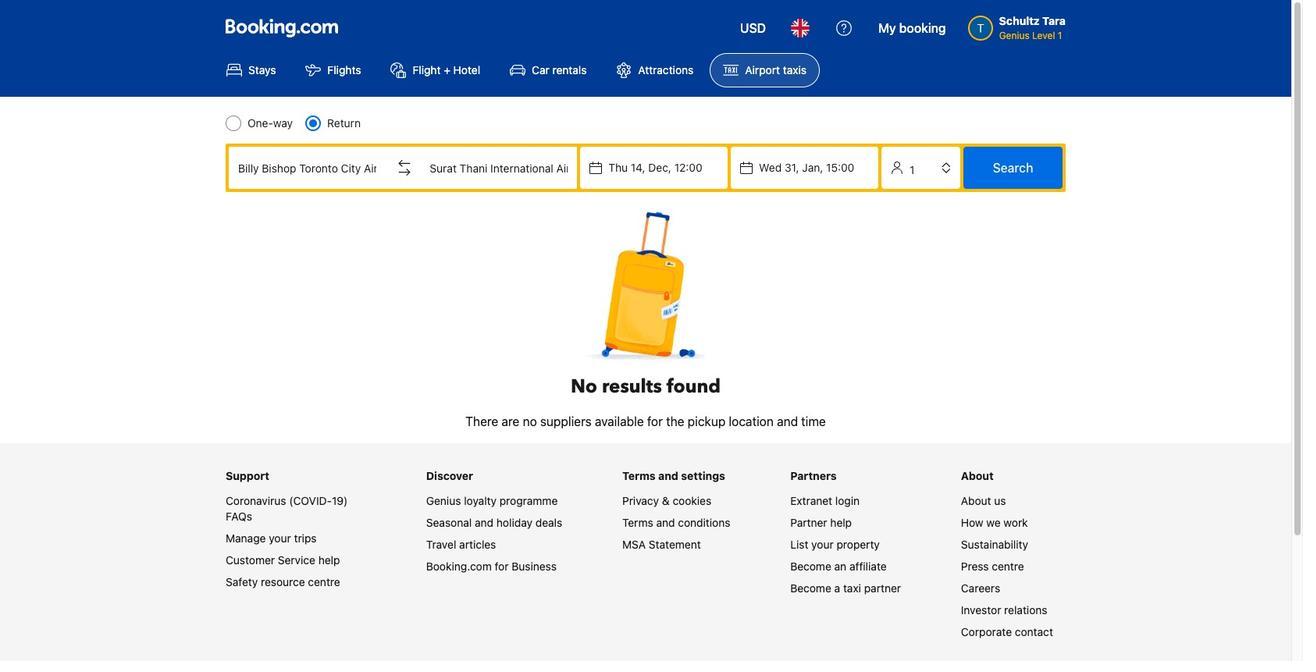 Task type: locate. For each thing, give the bounding box(es) containing it.
and down the loyalty
[[475, 516, 494, 529]]

centre down "service"
[[308, 575, 340, 589]]

about
[[961, 469, 994, 482], [961, 494, 992, 507]]

become for become a taxi partner
[[791, 582, 832, 595]]

1 horizontal spatial help
[[830, 516, 852, 529]]

help up the list your property
[[830, 516, 852, 529]]

no results found image
[[576, 205, 715, 371]]

0 vertical spatial terms
[[622, 469, 656, 482]]

become left a
[[791, 582, 832, 595]]

0 horizontal spatial your
[[269, 532, 291, 545]]

15:00
[[826, 161, 855, 174]]

available
[[595, 414, 644, 428]]

&
[[662, 494, 670, 507]]

and
[[777, 414, 798, 428], [658, 469, 679, 482], [475, 516, 494, 529], [656, 516, 675, 529]]

press centre link
[[961, 560, 1024, 573]]

your account menu schultz tara genius level 1 element
[[968, 7, 1072, 43]]

careers link
[[961, 582, 1001, 595]]

seasonal
[[426, 516, 472, 529]]

car
[[532, 63, 550, 77]]

seasonal and holiday deals
[[426, 516, 562, 529]]

there
[[466, 414, 498, 428]]

0 vertical spatial genius
[[999, 30, 1030, 41]]

us
[[994, 494, 1006, 507]]

privacy & cookies
[[622, 494, 712, 507]]

extranet login
[[791, 494, 860, 507]]

usd
[[740, 21, 766, 35]]

privacy & cookies link
[[622, 494, 712, 507]]

flight + hotel
[[413, 63, 480, 77]]

2 become from the top
[[791, 582, 832, 595]]

coronavirus (covid-19) faqs
[[226, 494, 348, 523]]

customer service help
[[226, 553, 340, 567]]

0 vertical spatial help
[[830, 516, 852, 529]]

genius up the "seasonal"
[[426, 494, 461, 507]]

genius
[[999, 30, 1030, 41], [426, 494, 461, 507]]

2 terms from the top
[[622, 516, 653, 529]]

how we work
[[961, 516, 1028, 529]]

no
[[523, 414, 537, 428]]

booking.com
[[426, 560, 492, 573]]

coronavirus
[[226, 494, 286, 507]]

flights
[[328, 63, 361, 77]]

flight
[[413, 63, 441, 77]]

return
[[327, 116, 361, 130]]

how we work link
[[961, 516, 1028, 529]]

faqs
[[226, 510, 252, 523]]

1 vertical spatial help
[[318, 553, 340, 567]]

no
[[571, 374, 597, 400]]

help
[[830, 516, 852, 529], [318, 553, 340, 567]]

terms for terms and conditions
[[622, 516, 653, 529]]

relations
[[1004, 603, 1048, 617]]

terms and conditions link
[[622, 516, 731, 529]]

14,
[[631, 161, 646, 174]]

1 vertical spatial for
[[495, 560, 509, 573]]

centre down sustainability link
[[992, 560, 1024, 573]]

and up privacy & cookies link
[[658, 469, 679, 482]]

msa statement
[[622, 538, 701, 551]]

0 horizontal spatial genius
[[426, 494, 461, 507]]

for
[[647, 414, 663, 428], [495, 560, 509, 573]]

1 horizontal spatial genius
[[999, 30, 1030, 41]]

settings
[[681, 469, 725, 482]]

for left the
[[647, 414, 663, 428]]

investor
[[961, 603, 1002, 617]]

car rentals
[[532, 63, 587, 77]]

your
[[269, 532, 291, 545], [812, 538, 834, 551]]

sustainability
[[961, 538, 1029, 551]]

0 horizontal spatial help
[[318, 553, 340, 567]]

about up about us link
[[961, 469, 994, 482]]

about up how
[[961, 494, 992, 507]]

we
[[987, 516, 1001, 529]]

resource
[[261, 575, 305, 589]]

become a taxi partner
[[791, 582, 901, 595]]

Drop-off location field
[[420, 149, 577, 187]]

+
[[444, 63, 451, 77]]

attractions
[[638, 63, 694, 77]]

1 vertical spatial become
[[791, 582, 832, 595]]

seasonal and holiday deals link
[[426, 516, 562, 529]]

your up the customer service help link
[[269, 532, 291, 545]]

1 terms from the top
[[622, 469, 656, 482]]

tara
[[1043, 14, 1066, 27]]

0 horizontal spatial for
[[495, 560, 509, 573]]

terms up privacy on the bottom of page
[[622, 469, 656, 482]]

terms down privacy on the bottom of page
[[622, 516, 653, 529]]

your down 'partner help'
[[812, 538, 834, 551]]

wed 31, jan, 15:00
[[759, 161, 855, 174]]

thu
[[609, 161, 628, 174]]

help right "service"
[[318, 553, 340, 567]]

are
[[502, 414, 520, 428]]

1 become from the top
[[791, 560, 832, 573]]

terms and conditions
[[622, 516, 731, 529]]

rentals
[[553, 63, 587, 77]]

corporate contact
[[961, 625, 1053, 639]]

careers
[[961, 582, 1001, 595]]

stays link
[[213, 53, 289, 87]]

airport taxis link
[[710, 53, 820, 87]]

0 vertical spatial for
[[647, 414, 663, 428]]

no results found
[[571, 374, 721, 400]]

usd button
[[731, 9, 776, 47]]

and down &
[[656, 516, 675, 529]]

1 vertical spatial centre
[[308, 575, 340, 589]]

2 about from the top
[[961, 494, 992, 507]]

coronavirus (covid-19) faqs link
[[226, 494, 348, 523]]

genius loyalty programme link
[[426, 494, 558, 507]]

for left business
[[495, 560, 509, 573]]

customer service help link
[[226, 553, 340, 567]]

0 vertical spatial become
[[791, 560, 832, 573]]

attractions link
[[603, 53, 707, 87]]

become down the list
[[791, 560, 832, 573]]

press
[[961, 560, 989, 573]]

list your property link
[[791, 538, 880, 551]]

1 vertical spatial terms
[[622, 516, 653, 529]]

service
[[278, 553, 315, 567]]

Pick-up location field
[[229, 149, 386, 187]]

search
[[993, 161, 1034, 175]]

1 vertical spatial about
[[961, 494, 992, 507]]

0 vertical spatial about
[[961, 469, 994, 482]]

1 horizontal spatial centre
[[992, 560, 1024, 573]]

an
[[835, 560, 847, 573]]

thu 14, dec, 12:00
[[609, 161, 703, 174]]

1 about from the top
[[961, 469, 994, 482]]

genius inside schultz tara genius level 1
[[999, 30, 1030, 41]]

genius down 'schultz'
[[999, 30, 1030, 41]]

0 horizontal spatial centre
[[308, 575, 340, 589]]

Drop-off location text field
[[420, 149, 577, 187]]

1 horizontal spatial your
[[812, 538, 834, 551]]

about us
[[961, 494, 1006, 507]]



Task type: vqa. For each thing, say whether or not it's contained in the screenshot.
the Customer
yes



Task type: describe. For each thing, give the bounding box(es) containing it.
schultz
[[999, 14, 1040, 27]]

1
[[1058, 30, 1062, 41]]

become for become an affiliate
[[791, 560, 832, 573]]

press centre
[[961, 560, 1024, 573]]

dec,
[[648, 161, 672, 174]]

property
[[837, 538, 880, 551]]

partners
[[791, 469, 837, 482]]

one-
[[248, 116, 273, 130]]

about for about us
[[961, 494, 992, 507]]

about for about
[[961, 469, 994, 482]]

investor relations
[[961, 603, 1048, 617]]

partner
[[864, 582, 901, 595]]

level
[[1032, 30, 1055, 41]]

manage your trips link
[[226, 532, 317, 545]]

0 vertical spatial centre
[[992, 560, 1024, 573]]

statement
[[649, 538, 701, 551]]

your for property
[[812, 538, 834, 551]]

how
[[961, 516, 984, 529]]

travel articles link
[[426, 538, 496, 551]]

booking.com for business
[[426, 560, 557, 573]]

wed 31, jan, 15:00 button
[[731, 147, 879, 189]]

my booking
[[879, 21, 946, 35]]

list
[[791, 538, 809, 551]]

deals
[[536, 516, 562, 529]]

airport taxis
[[745, 63, 807, 77]]

customer
[[226, 553, 275, 567]]

conditions
[[678, 516, 731, 529]]

terms for terms and settings
[[622, 469, 656, 482]]

become a taxi partner link
[[791, 582, 901, 595]]

31,
[[785, 161, 799, 174]]

msa statement link
[[622, 538, 701, 551]]

car rentals link
[[497, 53, 600, 87]]

booking
[[899, 21, 946, 35]]

your for trips
[[269, 532, 291, 545]]

wed
[[759, 161, 782, 174]]

become an affiliate link
[[791, 560, 887, 573]]

Pick-up location text field
[[229, 149, 386, 187]]

contact
[[1015, 625, 1053, 639]]

extranet login link
[[791, 494, 860, 507]]

support
[[226, 469, 269, 482]]

travel articles
[[426, 538, 496, 551]]

booking.com image
[[226, 19, 338, 37]]

taxi
[[843, 582, 861, 595]]

corporate contact link
[[961, 625, 1053, 639]]

the
[[666, 414, 685, 428]]

12:00
[[675, 161, 703, 174]]

business
[[512, 560, 557, 573]]

thu 14, dec, 12:00 button
[[580, 147, 728, 189]]

way
[[273, 116, 293, 130]]

safety resource centre link
[[226, 575, 340, 589]]

extranet
[[791, 494, 833, 507]]

partner
[[791, 516, 828, 529]]

flights link
[[292, 53, 374, 87]]

1 horizontal spatial for
[[647, 414, 663, 428]]

location
[[729, 414, 774, 428]]

and left time
[[777, 414, 798, 428]]

investor relations link
[[961, 603, 1048, 617]]

my booking link
[[869, 9, 956, 47]]

holiday
[[497, 516, 533, 529]]

results
[[602, 374, 662, 400]]

suppliers
[[540, 414, 592, 428]]

manage your trips
[[226, 532, 317, 545]]

and for terms and conditions
[[656, 516, 675, 529]]

time
[[801, 414, 826, 428]]

my
[[879, 21, 896, 35]]

articles
[[459, 538, 496, 551]]

about us link
[[961, 494, 1006, 507]]

and for terms and settings
[[658, 469, 679, 482]]

found
[[667, 374, 721, 400]]

hotel
[[453, 63, 480, 77]]

discover
[[426, 469, 473, 482]]

one-way
[[248, 116, 293, 130]]

list your property
[[791, 538, 880, 551]]

manage
[[226, 532, 266, 545]]

there are no suppliers available for the pickup location and time
[[466, 414, 826, 428]]

jan,
[[802, 161, 823, 174]]

1 vertical spatial genius
[[426, 494, 461, 507]]

safety resource centre
[[226, 575, 340, 589]]

and for seasonal and holiday deals
[[475, 516, 494, 529]]

a
[[835, 582, 840, 595]]

Drop-off year number field
[[19, 156, 47, 172]]

19)
[[332, 494, 348, 507]]

pickup
[[688, 414, 726, 428]]

travel
[[426, 538, 456, 551]]

trips
[[294, 532, 317, 545]]

Drop-off month number field
[[0, 156, 10, 172]]

cookies
[[673, 494, 712, 507]]

partner help link
[[791, 516, 852, 529]]

loyalty
[[464, 494, 497, 507]]



